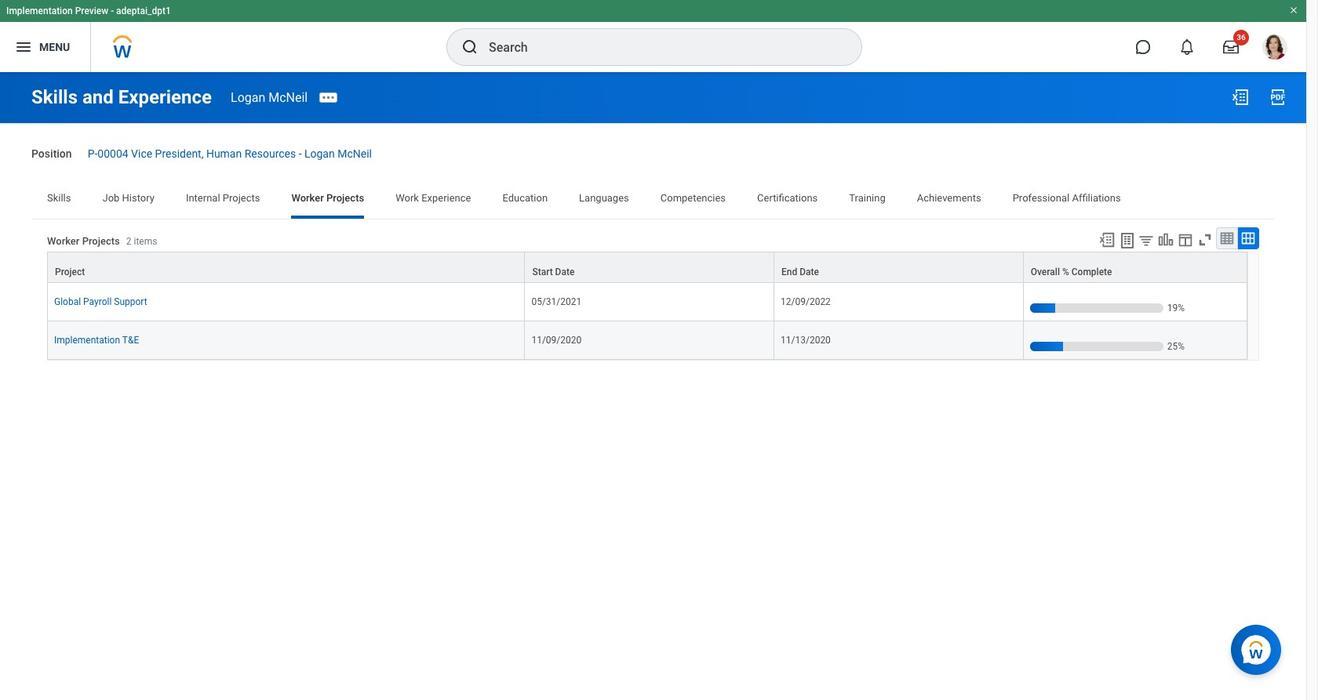 Task type: vqa. For each thing, say whether or not it's contained in the screenshot.
"list"
no



Task type: describe. For each thing, give the bounding box(es) containing it.
president,
[[155, 148, 204, 160]]

row for skills
[[47, 283, 1248, 324]]

global
[[54, 297, 81, 307]]

global payroll support link
[[54, 293, 147, 307]]

worker projects
[[291, 192, 364, 204]]

logan mcneil link
[[231, 90, 308, 105]]

p-00004 vice president, human resources - logan mcneil
[[88, 148, 372, 160]]

0 horizontal spatial experience
[[118, 86, 212, 108]]

search image
[[461, 38, 479, 57]]

menu
[[39, 41, 70, 53]]

05/31/2021
[[532, 297, 582, 307]]

close environment banner image
[[1289, 5, 1299, 15]]

worker for worker projects 2 items
[[47, 235, 80, 247]]

preview
[[75, 5, 108, 16]]

education
[[503, 192, 548, 204]]

- inside menu banner
[[111, 5, 114, 16]]

date for end date
[[800, 267, 819, 278]]

languages
[[579, 192, 629, 204]]

job history
[[102, 192, 155, 204]]

date for start date
[[555, 267, 575, 278]]

inbox large image
[[1223, 39, 1239, 55]]

25%
[[1168, 341, 1185, 352]]

internal
[[186, 192, 220, 204]]

implementation t&e link
[[54, 332, 139, 346]]

start date
[[532, 267, 575, 278]]

start date button
[[525, 253, 774, 282]]

achievements
[[917, 192, 981, 204]]

payroll
[[83, 297, 112, 307]]

project
[[55, 267, 85, 278]]

skills and experience main content
[[0, 72, 1307, 417]]

certifications
[[757, 192, 818, 204]]

end
[[782, 267, 798, 278]]

menu banner
[[0, 0, 1307, 72]]

Search Workday  search field
[[489, 30, 829, 64]]

end date
[[782, 267, 819, 278]]

work
[[396, 192, 419, 204]]

00004
[[98, 148, 128, 160]]

36 button
[[1214, 30, 1249, 64]]

11/13/2020
[[781, 335, 831, 346]]

job
[[102, 192, 120, 204]]

affiliations
[[1072, 192, 1121, 204]]

work experience
[[396, 192, 471, 204]]

projects for internal projects
[[223, 192, 260, 204]]

0 vertical spatial mcneil
[[269, 90, 308, 105]]

1 vertical spatial experience
[[422, 192, 471, 204]]

support
[[114, 297, 147, 307]]

export to excel image for skills and experience
[[1231, 88, 1250, 107]]

worker projects 2 items
[[47, 235, 157, 247]]

implementation t&e
[[54, 335, 139, 346]]

implementation for implementation t&e
[[54, 335, 120, 346]]

%
[[1063, 267, 1069, 278]]

start
[[532, 267, 553, 278]]

items
[[134, 236, 157, 247]]

resources
[[245, 148, 296, 160]]



Task type: locate. For each thing, give the bounding box(es) containing it.
logan mcneil
[[231, 90, 308, 105]]

t&e
[[122, 335, 139, 346]]

notifications large image
[[1180, 39, 1195, 55]]

-
[[111, 5, 114, 16], [299, 148, 302, 160]]

implementation preview -   adeptai_dpt1
[[6, 5, 171, 16]]

export to excel image for worker projects
[[1099, 231, 1116, 249]]

1 horizontal spatial projects
[[223, 192, 260, 204]]

training
[[849, 192, 886, 204]]

date
[[555, 267, 575, 278], [800, 267, 819, 278]]

date right start
[[555, 267, 575, 278]]

professional affiliations
[[1013, 192, 1121, 204]]

2 horizontal spatial projects
[[326, 192, 364, 204]]

1 horizontal spatial mcneil
[[338, 148, 372, 160]]

skills for skills
[[47, 192, 71, 204]]

export to excel image left export to worksheets image
[[1099, 231, 1116, 249]]

professional
[[1013, 192, 1070, 204]]

experience
[[118, 86, 212, 108], [422, 192, 471, 204]]

project button
[[48, 253, 525, 282]]

projects right internal
[[223, 192, 260, 204]]

experience up president,
[[118, 86, 212, 108]]

0 horizontal spatial worker
[[47, 235, 80, 247]]

3 row from the top
[[47, 322, 1248, 362]]

1 date from the left
[[555, 267, 575, 278]]

0 vertical spatial -
[[111, 5, 114, 16]]

1 vertical spatial -
[[299, 148, 302, 160]]

skills
[[31, 86, 78, 108], [47, 192, 71, 204]]

worker up project
[[47, 235, 80, 247]]

fullscreen image
[[1197, 231, 1214, 249]]

projects for worker projects 2 items
[[82, 235, 120, 247]]

projects left work
[[326, 192, 364, 204]]

skills for skills and experience
[[31, 86, 78, 108]]

table image
[[1220, 231, 1235, 246]]

1 vertical spatial worker
[[47, 235, 80, 247]]

overall % complete button
[[1024, 253, 1247, 282]]

history
[[122, 192, 155, 204]]

toolbar inside skills and experience main content
[[1092, 227, 1260, 252]]

profile logan mcneil image
[[1263, 35, 1288, 63]]

global payroll support
[[54, 297, 147, 307]]

0 vertical spatial experience
[[118, 86, 212, 108]]

2
[[126, 236, 131, 247]]

tab list containing skills
[[31, 181, 1275, 219]]

logan up p-00004 vice president, human resources - logan mcneil link
[[231, 90, 265, 105]]

date inside start date popup button
[[555, 267, 575, 278]]

2 date from the left
[[800, 267, 819, 278]]

- inside skills and experience main content
[[299, 148, 302, 160]]

skills down position
[[47, 192, 71, 204]]

toolbar
[[1092, 227, 1260, 252]]

1 vertical spatial mcneil
[[338, 148, 372, 160]]

vice
[[131, 148, 152, 160]]

projects
[[223, 192, 260, 204], [326, 192, 364, 204], [82, 235, 120, 247]]

11/09/2020
[[532, 335, 582, 346]]

row containing global payroll support
[[47, 283, 1248, 324]]

0 horizontal spatial export to excel image
[[1099, 231, 1116, 249]]

0 horizontal spatial mcneil
[[269, 90, 308, 105]]

0 vertical spatial export to excel image
[[1231, 88, 1250, 107]]

19%
[[1168, 303, 1185, 314]]

skills and experience
[[31, 86, 212, 108]]

logan up worker projects
[[304, 148, 335, 160]]

date right end
[[800, 267, 819, 278]]

export to worksheets image
[[1118, 231, 1137, 250]]

1 vertical spatial logan
[[304, 148, 335, 160]]

end date button
[[775, 253, 1023, 282]]

skills left and
[[31, 86, 78, 108]]

1 horizontal spatial -
[[299, 148, 302, 160]]

logan
[[231, 90, 265, 105], [304, 148, 335, 160]]

36
[[1237, 33, 1246, 42]]

overall
[[1031, 267, 1060, 278]]

row containing implementation t&e
[[47, 322, 1248, 362]]

1 row from the top
[[47, 252, 1248, 283]]

row for position
[[47, 252, 1248, 283]]

mcneil
[[269, 90, 308, 105], [338, 148, 372, 160]]

select to filter grid data image
[[1138, 232, 1155, 249]]

implementation inside skills and experience main content
[[54, 335, 120, 346]]

export to excel image
[[1231, 88, 1250, 107], [1099, 231, 1116, 249]]

projects for worker projects
[[326, 192, 364, 204]]

12/09/2022
[[781, 297, 831, 307]]

date inside the end date popup button
[[800, 267, 819, 278]]

- right resources
[[299, 148, 302, 160]]

worker for worker projects
[[291, 192, 324, 204]]

click to view/edit grid preferences image
[[1177, 231, 1194, 249]]

export to excel image left view printable version (pdf) image
[[1231, 88, 1250, 107]]

0 horizontal spatial -
[[111, 5, 114, 16]]

2 row from the top
[[47, 283, 1248, 324]]

mcneil up resources
[[269, 90, 308, 105]]

worker down resources
[[291, 192, 324, 204]]

justify image
[[14, 38, 33, 57]]

1 horizontal spatial worker
[[291, 192, 324, 204]]

0 vertical spatial logan
[[231, 90, 265, 105]]

projects left 2
[[82, 235, 120, 247]]

and
[[82, 86, 114, 108]]

0 vertical spatial implementation
[[6, 5, 73, 16]]

1 horizontal spatial experience
[[422, 192, 471, 204]]

skills and experience - expand/collapse chart image
[[1158, 231, 1175, 249]]

tab list
[[31, 181, 1275, 219]]

row
[[47, 252, 1248, 283], [47, 283, 1248, 324], [47, 322, 1248, 362]]

expand table image
[[1241, 231, 1256, 246]]

experience right work
[[422, 192, 471, 204]]

implementation for implementation preview -   adeptai_dpt1
[[6, 5, 73, 16]]

p-00004 vice president, human resources - logan mcneil link
[[88, 144, 372, 160]]

tab list inside skills and experience main content
[[31, 181, 1275, 219]]

0 vertical spatial worker
[[291, 192, 324, 204]]

internal projects
[[186, 192, 260, 204]]

row containing project
[[47, 252, 1248, 283]]

worker
[[291, 192, 324, 204], [47, 235, 80, 247]]

0 horizontal spatial logan
[[231, 90, 265, 105]]

implementation down "payroll"
[[54, 335, 120, 346]]

implementation up menu dropdown button
[[6, 5, 73, 16]]

position
[[31, 148, 72, 160]]

p-
[[88, 148, 98, 160]]

view printable version (pdf) image
[[1269, 88, 1288, 107]]

implementation inside menu banner
[[6, 5, 73, 16]]

1 horizontal spatial logan
[[304, 148, 335, 160]]

implementation
[[6, 5, 73, 16], [54, 335, 120, 346]]

menu button
[[0, 22, 90, 72]]

0 vertical spatial skills
[[31, 86, 78, 108]]

overall % complete
[[1031, 267, 1112, 278]]

mcneil up worker projects
[[338, 148, 372, 160]]

1 horizontal spatial export to excel image
[[1231, 88, 1250, 107]]

1 horizontal spatial date
[[800, 267, 819, 278]]

competencies
[[661, 192, 726, 204]]

human
[[206, 148, 242, 160]]

0 horizontal spatial date
[[555, 267, 575, 278]]

complete
[[1072, 267, 1112, 278]]

0 horizontal spatial projects
[[82, 235, 120, 247]]

worker inside tab list
[[291, 192, 324, 204]]

1 vertical spatial export to excel image
[[1099, 231, 1116, 249]]

1 vertical spatial skills
[[47, 192, 71, 204]]

- right the preview at the left top
[[111, 5, 114, 16]]

adeptai_dpt1
[[116, 5, 171, 16]]

1 vertical spatial implementation
[[54, 335, 120, 346]]



